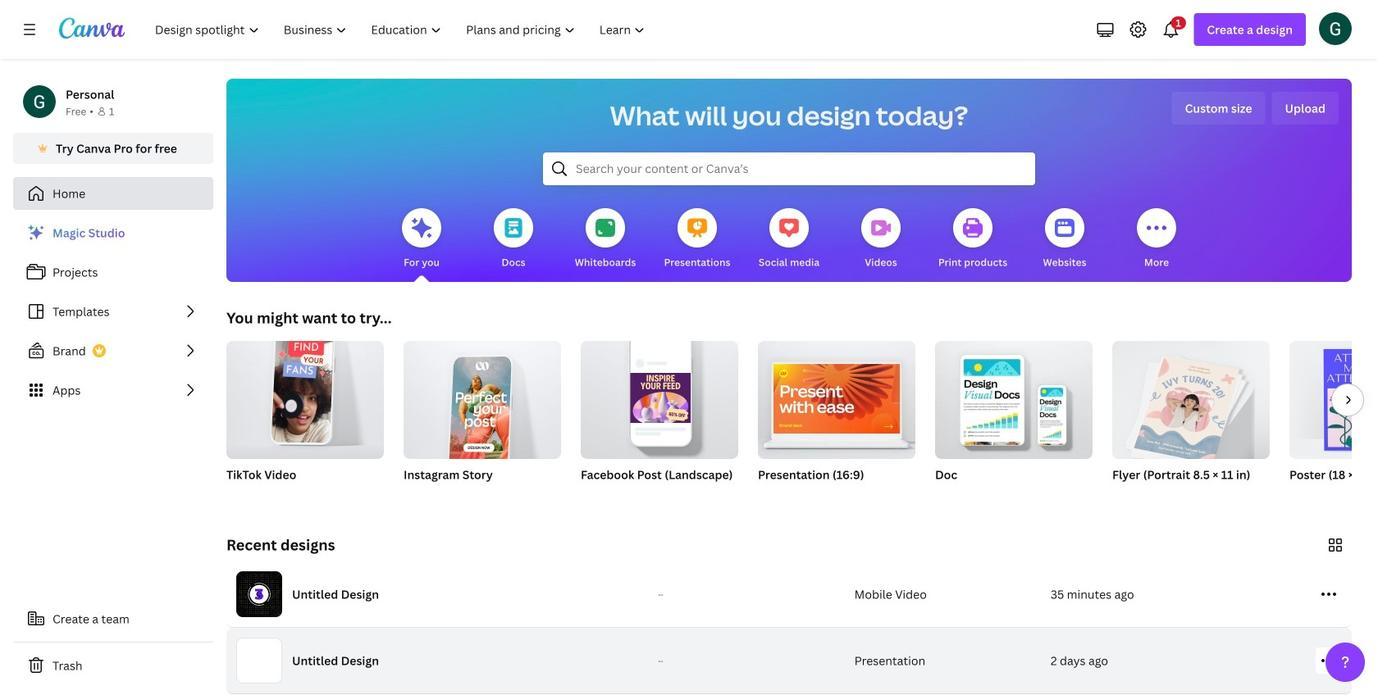 Task type: locate. For each thing, give the bounding box(es) containing it.
list
[[13, 217, 213, 407]]

top level navigation element
[[144, 13, 659, 46]]

group
[[226, 331, 384, 504], [226, 331, 384, 459], [404, 335, 561, 504], [404, 335, 561, 469], [581, 335, 738, 504], [581, 335, 738, 459], [758, 335, 916, 504], [758, 335, 916, 459], [935, 335, 1093, 504], [935, 335, 1093, 459], [1112, 335, 1270, 504], [1112, 335, 1270, 465], [1290, 341, 1378, 504], [1290, 341, 1378, 459]]

Search search field
[[576, 153, 1002, 185]]

None search field
[[543, 153, 1035, 185]]



Task type: vqa. For each thing, say whether or not it's contained in the screenshot.
group
yes



Task type: describe. For each thing, give the bounding box(es) containing it.
greg robinson image
[[1319, 12, 1352, 45]]



